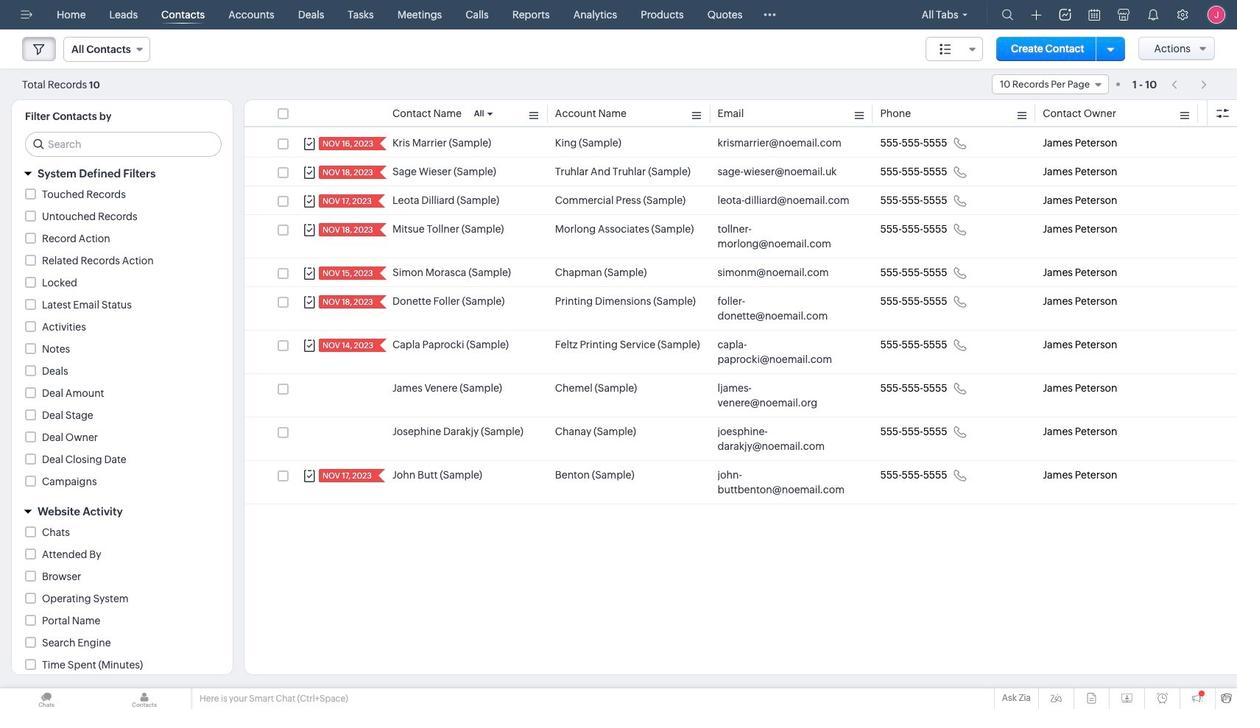Task type: describe. For each thing, give the bounding box(es) containing it.
search image
[[1002, 9, 1014, 21]]

configure settings image
[[1177, 9, 1189, 21]]

marketplace image
[[1118, 9, 1130, 21]]

contacts image
[[98, 689, 191, 709]]

calendar image
[[1089, 9, 1100, 21]]



Task type: locate. For each thing, give the bounding box(es) containing it.
notifications image
[[1148, 9, 1159, 21]]

chats image
[[0, 689, 93, 709]]

sales motivator image
[[1060, 9, 1071, 21]]

quick actions image
[[1032, 10, 1042, 21]]



Task type: vqa. For each thing, say whether or not it's contained in the screenshot.
Notifications icon
yes



